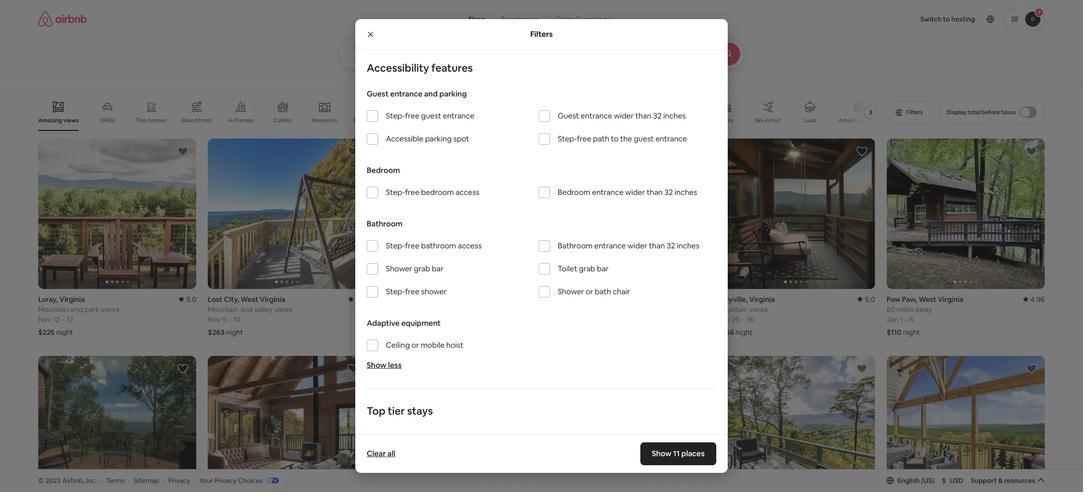 Task type: describe. For each thing, give the bounding box(es) containing it.
wider for bedroom
[[625, 187, 645, 197]]

bar for shower grab bar
[[432, 264, 444, 274]]

bedroom
[[421, 187, 454, 197]]

bedroom for bedroom entrance wider than 32 inches
[[558, 187, 591, 197]]

wider for guest
[[614, 111, 634, 121]]

– inside luray, virginia mountain and park views nov 12 – 17 $225 night
[[61, 315, 65, 324]]

adaptive
[[367, 318, 400, 328]]

ceiling
[[386, 340, 410, 350]]

or for ceiling
[[412, 340, 419, 350]]

display total before taxes button
[[939, 101, 1045, 124]]

step-free bathroom access
[[386, 241, 482, 251]]

paw paw, west virginia 60 miles away jan 1 – 6 $110 night
[[887, 295, 964, 337]]

free for shower
[[405, 287, 420, 297]]

ski-
[[755, 117, 765, 124]]

3 virginia from the left
[[588, 295, 614, 304]]

entrance for bedroom entrance wider than 32 inches
[[592, 187, 624, 197]]

national parks
[[444, 116, 483, 124]]

taxes
[[1001, 108, 1016, 116]]

than for bathroom entrance wider than 32 inches
[[649, 241, 665, 251]]

experiences button
[[493, 10, 547, 29]]

$ usd
[[942, 476, 964, 485]]

accessible parking spot
[[386, 134, 469, 144]]

show less
[[367, 360, 402, 370]]

access for step-free bedroom access
[[456, 187, 480, 197]]

english (us) button
[[886, 476, 935, 485]]

night inside rileyville, virginia mountain views nov 25 – 30 $466 night
[[736, 328, 753, 337]]

amazing for amazing pools
[[839, 117, 863, 124]]

shower for shower grab bar
[[386, 264, 412, 274]]

toilet
[[558, 264, 577, 274]]

clear all button
[[362, 444, 400, 463]]

nov inside rileyville, virginia mountain views nov 25 – 30 $466 night
[[717, 315, 730, 324]]

$466
[[717, 328, 734, 337]]

your
[[199, 476, 213, 485]]

access for step-free bathroom access
[[458, 241, 482, 251]]

32 for bathroom entrance wider than 32 inches
[[667, 241, 675, 251]]

17
[[67, 315, 73, 324]]

– inside paw paw, west virginia 60 miles away jan 1 – 6 $110 night
[[905, 315, 908, 324]]

group containing amazing views
[[38, 94, 881, 131]]

entrance for guest entrance and parking
[[390, 89, 423, 99]]

4.96
[[1031, 295, 1045, 304]]

– inside jan 2 – 7 $209 night
[[397, 315, 400, 324]]

2
[[391, 315, 395, 324]]

free for bathroom
[[405, 241, 420, 251]]

equipment
[[401, 318, 441, 328]]

1 · from the left
[[100, 476, 102, 485]]

total
[[968, 108, 981, 116]]

paw
[[887, 295, 901, 304]]

$110
[[887, 328, 902, 337]]

4 · from the left
[[194, 476, 196, 485]]

30
[[747, 315, 755, 324]]

step-free guest entrance
[[386, 111, 475, 121]]

step-free shower
[[386, 287, 447, 297]]

© 2023 airbnb, inc. ·
[[38, 476, 102, 485]]

inches for guest entrance wider than 32 inches
[[664, 111, 686, 121]]

filters
[[530, 29, 553, 39]]

guest entrance and parking
[[367, 89, 467, 99]]

32 for bedroom entrance wider than 32 inches
[[665, 187, 673, 197]]

paw,
[[902, 295, 918, 304]]

add to wishlist: lost city, west virginia image
[[347, 146, 359, 157]]

haymarket,
[[547, 295, 587, 304]]

free for bedroom
[[405, 187, 420, 197]]

city,
[[224, 295, 239, 304]]

step- for step-free shower
[[386, 287, 405, 297]]

mobile
[[421, 340, 445, 350]]

clear
[[367, 449, 386, 459]]

bathroom entrance wider than 32 inches
[[558, 241, 700, 251]]

5.0 out of 5 average rating image for lost city, west virginia mountain and valley views nov 5 – 10 $263 night
[[348, 295, 366, 304]]

mountain for rileyville,
[[717, 305, 748, 314]]

guest for guest entrance and parking
[[367, 89, 389, 99]]

in/out
[[765, 117, 781, 124]]

$263
[[208, 328, 225, 337]]

nov inside luray, virginia mountain and park views nov 12 – 17 $225 night
[[38, 315, 51, 324]]

tiny homes
[[136, 117, 167, 124]]

add to wishlist: luray, virginia image
[[177, 146, 189, 157]]

airbnb,
[[62, 476, 85, 485]]

resources
[[1005, 476, 1036, 485]]

views inside group
[[63, 116, 79, 124]]

omg!
[[100, 117, 115, 124]]

adaptive equipment
[[367, 318, 441, 328]]

mansions
[[312, 117, 337, 124]]

wider for bathroom
[[628, 241, 648, 251]]

bar for toilet grab bar
[[597, 264, 609, 274]]

12
[[53, 315, 60, 324]]

than for guest entrance wider than 32 inches
[[636, 111, 652, 121]]

west for valley
[[241, 295, 258, 304]]

treehouses
[[540, 117, 571, 124]]

show 11 places
[[652, 449, 705, 459]]

32 for guest entrance wider than 32 inches
[[653, 111, 662, 121]]

5.0 out of 5 average rating image
[[858, 295, 875, 304]]

west for away
[[919, 295, 937, 304]]

step-free bedroom access
[[386, 187, 480, 197]]

profile element
[[637, 0, 1045, 38]]

rileyville,
[[717, 295, 748, 304]]

spot
[[453, 134, 469, 144]]

entrance for guest entrance wider than 32 inches
[[581, 111, 613, 121]]

step-free path to the guest entrance
[[558, 134, 687, 144]]

free for guest
[[405, 111, 420, 121]]

and inside filters dialog
[[424, 89, 438, 99]]

amazing pools
[[839, 117, 879, 124]]

stays tab panel
[[339, 38, 771, 70]]

top tier stays
[[367, 404, 433, 418]]

show map
[[520, 434, 552, 443]]

guest entrance wider than 32 inches
[[558, 111, 686, 121]]

bathroom
[[421, 241, 456, 251]]

lost city, west virginia mountain and valley views nov 5 – 10 $263 night
[[208, 295, 293, 337]]

what can we help you find? tab list
[[461, 10, 547, 29]]

1 vertical spatial add to wishlist: rileyville, virginia image
[[177, 363, 189, 374]]

views inside rileyville, virginia mountain views nov 25 – 30 $466 night
[[749, 305, 768, 314]]

english (us)
[[898, 476, 935, 485]]

support & resources
[[971, 476, 1036, 485]]

– inside lost city, west virginia mountain and valley views nov 5 – 10 $263 night
[[228, 315, 232, 324]]

5
[[223, 315, 227, 324]]

hoist
[[446, 340, 464, 350]]

support & resources button
[[971, 476, 1045, 485]]

entrance for bathroom entrance wider than 32 inches
[[595, 241, 626, 251]]

display total before taxes
[[947, 108, 1016, 116]]

display
[[947, 108, 967, 116]]

stays button
[[461, 10, 493, 29]]

ceiling or mobile hoist
[[386, 340, 464, 350]]

$209
[[378, 328, 395, 337]]

nov inside lost city, west virginia mountain and valley views nov 5 – 10 $263 night
[[208, 315, 221, 324]]

castles
[[674, 117, 694, 124]]

show less button
[[367, 360, 402, 370]]

5.0 out of 5 average rating image for luray, virginia mountain and park views nov 12 – 17 $225 night
[[179, 295, 196, 304]]

places
[[682, 449, 705, 459]]

add to wishlist: wardensville, west virginia image
[[1026, 363, 1038, 374]]

inches for bathroom entrance wider than 32 inches
[[677, 241, 700, 251]]

experiences inside button
[[501, 15, 539, 23]]

stays
[[469, 15, 486, 23]]

3 · from the left
[[163, 476, 165, 485]]

before
[[982, 108, 1000, 116]]

valley
[[254, 305, 273, 314]]

virginia inside lost city, west virginia mountain and valley views nov 5 – 10 $263 night
[[260, 295, 285, 304]]

add to wishlist: basye, virginia image
[[856, 363, 868, 374]]

your privacy choices
[[199, 476, 263, 485]]

1 vertical spatial parking
[[425, 134, 452, 144]]

10
[[233, 315, 241, 324]]



Task type: vqa. For each thing, say whether or not it's contained in the screenshot.
Rileyville,
yes



Task type: locate. For each thing, give the bounding box(es) containing it.
5.0 out of 5 average rating image containing 5.0
[[179, 295, 196, 304]]

1 privacy from the left
[[168, 476, 190, 485]]

0 horizontal spatial guest
[[421, 111, 441, 121]]

show for show 11 places
[[652, 449, 672, 459]]

amazing views
[[38, 116, 79, 124]]

1 horizontal spatial or
[[586, 287, 593, 297]]

terms
[[106, 476, 125, 485]]

2 grab from the left
[[579, 264, 595, 274]]

shower grab bar
[[386, 264, 444, 274]]

60
[[887, 305, 895, 314]]

0 vertical spatial 32
[[653, 111, 662, 121]]

bedroom entrance wider than 32 inches
[[558, 187, 697, 197]]

park
[[84, 305, 99, 314]]

night down 17
[[56, 328, 73, 337]]

1 horizontal spatial add to wishlist: rileyville, virginia image
[[856, 146, 868, 157]]

free for path
[[577, 134, 592, 144]]

5.0 left lost
[[186, 295, 196, 304]]

west inside lost city, west virginia mountain and valley views nov 5 – 10 $263 night
[[241, 295, 258, 304]]

access right bedroom at the left top
[[456, 187, 480, 197]]

0 horizontal spatial nov
[[38, 315, 51, 324]]

0 horizontal spatial west
[[241, 295, 258, 304]]

1 virginia from the left
[[59, 295, 85, 304]]

1 5.0 from the left
[[186, 295, 196, 304]]

1 horizontal spatial bar
[[597, 264, 609, 274]]

5.0 for rileyville, virginia mountain views nov 25 – 30 $466 night
[[865, 295, 875, 304]]

and inside lost city, west virginia mountain and valley views nov 5 – 10 $263 night
[[240, 305, 253, 314]]

show for show less
[[367, 360, 387, 370]]

or left bath
[[586, 287, 593, 297]]

views right valley
[[274, 305, 293, 314]]

2 vertical spatial than
[[649, 241, 665, 251]]

add to wishlist: rileyville, virginia image
[[856, 146, 868, 157], [177, 363, 189, 374]]

terms link
[[106, 476, 125, 485]]

· left privacy link
[[163, 476, 165, 485]]

parking down features at the left top of page
[[440, 89, 467, 99]]

show 11 places link
[[641, 442, 717, 465]]

&
[[999, 476, 1003, 485]]

guest up accessible parking spot
[[421, 111, 441, 121]]

privacy right the 'your'
[[215, 476, 237, 485]]

0 vertical spatial than
[[636, 111, 652, 121]]

1 horizontal spatial experiences
[[577, 15, 614, 23]]

bathroom for bathroom entrance wider than 32 inches
[[558, 241, 593, 251]]

virginia right haymarket,
[[588, 295, 614, 304]]

0 vertical spatial parking
[[440, 89, 467, 99]]

and inside luray, virginia mountain and park views nov 12 – 17 $225 night
[[70, 305, 83, 314]]

experiences right online at the right top of the page
[[577, 15, 614, 23]]

1 horizontal spatial shower
[[558, 287, 584, 297]]

show left the 'map' at bottom
[[520, 434, 537, 443]]

views inside luray, virginia mountain and park views nov 12 – 17 $225 night
[[101, 305, 119, 314]]

$
[[942, 476, 946, 485]]

virginia up valley
[[260, 295, 285, 304]]

0 horizontal spatial show
[[367, 360, 387, 370]]

fort valley, virginia
[[378, 295, 442, 304]]

group
[[38, 94, 881, 131], [38, 139, 196, 289], [208, 139, 366, 289], [378, 139, 536, 289], [547, 139, 706, 289], [717, 139, 875, 289], [887, 139, 1045, 289], [38, 356, 196, 492], [208, 356, 366, 492], [378, 356, 536, 492], [547, 356, 706, 492], [717, 356, 875, 492], [887, 356, 1045, 492]]

0 vertical spatial bedroom
[[367, 165, 400, 175]]

shower
[[421, 287, 447, 297]]

play
[[636, 117, 647, 124]]

©
[[38, 476, 44, 485]]

– inside rileyville, virginia mountain views nov 25 – 30 $466 night
[[741, 315, 745, 324]]

experiences up filters
[[501, 15, 539, 23]]

step- for step-free bathroom access
[[386, 241, 405, 251]]

pools
[[864, 117, 879, 124]]

and up 17
[[70, 305, 83, 314]]

step-
[[386, 111, 405, 121], [558, 134, 577, 144], [386, 187, 405, 197], [386, 241, 405, 251], [386, 287, 405, 297]]

grab
[[414, 264, 430, 274], [579, 264, 595, 274]]

0 horizontal spatial jan
[[378, 315, 389, 324]]

accessibility features
[[367, 61, 473, 75]]

jan inside jan 2 – 7 $209 night
[[378, 315, 389, 324]]

2 mountain from the left
[[208, 305, 239, 314]]

luray,
[[38, 295, 58, 304]]

1 horizontal spatial jan
[[887, 315, 899, 324]]

step- up 2
[[386, 287, 405, 297]]

1 grab from the left
[[414, 264, 430, 274]]

west
[[241, 295, 258, 304], [919, 295, 937, 304]]

mountain
[[38, 305, 69, 314], [208, 305, 239, 314], [717, 305, 748, 314]]

english
[[898, 476, 920, 485]]

0 vertical spatial shower
[[386, 264, 412, 274]]

1 vertical spatial or
[[412, 340, 419, 350]]

or for shower
[[586, 287, 593, 297]]

jan left '1'
[[887, 315, 899, 324]]

1 bar from the left
[[432, 264, 444, 274]]

0 horizontal spatial bedroom
[[367, 165, 400, 175]]

amazing
[[38, 116, 62, 124], [839, 117, 863, 124]]

· right the terms 'link'
[[128, 476, 130, 485]]

the
[[620, 134, 632, 144]]

2 – from the left
[[228, 315, 232, 324]]

clear all
[[367, 449, 395, 459]]

25
[[732, 315, 740, 324]]

0 horizontal spatial 5.0
[[186, 295, 196, 304]]

bathroom for bathroom
[[367, 219, 403, 229]]

access right bathroom on the left of page
[[458, 241, 482, 251]]

views inside lost city, west virginia mountain and valley views nov 5 – 10 $263 night
[[274, 305, 293, 314]]

features
[[431, 61, 473, 75]]

2 · from the left
[[128, 476, 130, 485]]

1 horizontal spatial guest
[[558, 111, 579, 121]]

free left bedroom at the left top
[[405, 187, 420, 197]]

1 horizontal spatial privacy
[[215, 476, 237, 485]]

0 horizontal spatial guest
[[367, 89, 389, 99]]

add to wishlist: paw paw, west virginia image
[[1026, 146, 1038, 157]]

$225
[[38, 328, 55, 337]]

2 horizontal spatial show
[[652, 449, 672, 459]]

0 vertical spatial or
[[586, 287, 593, 297]]

your privacy choices link
[[199, 476, 279, 485]]

1 horizontal spatial show
[[520, 434, 537, 443]]

step- for step-free bedroom access
[[386, 187, 405, 197]]

mountain up 12
[[38, 305, 69, 314]]

2 west from the left
[[919, 295, 937, 304]]

all
[[388, 449, 395, 459]]

night inside lost city, west virginia mountain and valley views nov 5 – 10 $263 night
[[226, 328, 243, 337]]

show inside button
[[520, 434, 537, 443]]

nov left 5
[[208, 315, 221, 324]]

0 horizontal spatial 5.0 out of 5 average rating image
[[179, 295, 196, 304]]

2 horizontal spatial mountain
[[717, 305, 748, 314]]

step- for step-free path to the guest entrance
[[558, 134, 577, 144]]

· left the 'your'
[[194, 476, 196, 485]]

frames
[[234, 117, 253, 124]]

mountain inside luray, virginia mountain and park views nov 12 – 17 $225 night
[[38, 305, 69, 314]]

away
[[916, 305, 933, 314]]

choices
[[238, 476, 263, 485]]

– left 7
[[397, 315, 400, 324]]

0 horizontal spatial grab
[[414, 264, 430, 274]]

0 vertical spatial bathroom
[[367, 219, 403, 229]]

guest right the
[[634, 134, 654, 144]]

·
[[100, 476, 102, 485], [128, 476, 130, 485], [163, 476, 165, 485], [194, 476, 196, 485]]

virginia up 30
[[750, 295, 775, 304]]

0 vertical spatial guest
[[421, 111, 441, 121]]

1 horizontal spatial 5.0
[[865, 295, 875, 304]]

mountain up 5
[[208, 305, 239, 314]]

and up the step-free guest entrance
[[424, 89, 438, 99]]

3 night from the left
[[736, 328, 753, 337]]

1 west from the left
[[241, 295, 258, 304]]

4.96 out of 5 average rating image
[[1023, 295, 1045, 304]]

2 vertical spatial 32
[[667, 241, 675, 251]]

1 vertical spatial bathroom
[[558, 241, 593, 251]]

night down 30
[[736, 328, 753, 337]]

access
[[456, 187, 480, 197], [458, 241, 482, 251]]

none search field containing stays
[[339, 0, 771, 70]]

entrance
[[390, 89, 423, 99], [443, 111, 475, 121], [581, 111, 613, 121], [656, 134, 687, 144], [592, 187, 624, 197], [595, 241, 626, 251]]

step- left bedroom at the left top
[[386, 187, 405, 197]]

virginia inside rileyville, virginia mountain views nov 25 – 30 $466 night
[[750, 295, 775, 304]]

parks
[[468, 116, 483, 124]]

1 vertical spatial than
[[647, 187, 663, 197]]

mountain down rileyville,
[[717, 305, 748, 314]]

6 virginia from the left
[[938, 295, 964, 304]]

2 vertical spatial show
[[652, 449, 672, 459]]

2 vertical spatial wider
[[628, 241, 648, 251]]

add to wishlist: harpers ferry, west virginia image
[[347, 363, 359, 374]]

guest left the design
[[558, 111, 579, 121]]

show left 11
[[652, 449, 672, 459]]

valley,
[[393, 295, 415, 304]]

5 – from the left
[[905, 315, 908, 324]]

1 horizontal spatial bedroom
[[558, 187, 591, 197]]

jan left 2
[[378, 315, 389, 324]]

3 – from the left
[[741, 315, 745, 324]]

views up 30
[[749, 305, 768, 314]]

4 night from the left
[[396, 328, 413, 337]]

5.0 out of 5 average rating image left fort
[[348, 295, 366, 304]]

1 experiences from the left
[[501, 15, 539, 23]]

online experiences link
[[547, 10, 623, 29]]

0 vertical spatial access
[[456, 187, 480, 197]]

chair
[[613, 287, 630, 297]]

guest for guest entrance wider than 32 inches
[[558, 111, 579, 121]]

0 horizontal spatial experiences
[[501, 15, 539, 23]]

bath
[[595, 287, 611, 297]]

5.0
[[186, 295, 196, 304], [865, 295, 875, 304]]

0 vertical spatial guest
[[367, 89, 389, 99]]

west up away on the right bottom
[[919, 295, 937, 304]]

mountain inside lost city, west virginia mountain and valley views nov 5 – 10 $263 night
[[208, 305, 239, 314]]

0 horizontal spatial shower
[[386, 264, 412, 274]]

0 horizontal spatial privacy
[[168, 476, 190, 485]]

night inside paw paw, west virginia 60 miles away jan 1 – 6 $110 night
[[903, 328, 920, 337]]

· right inc.
[[100, 476, 102, 485]]

1 horizontal spatial grab
[[579, 264, 595, 274]]

step- up shower grab bar
[[386, 241, 405, 251]]

cabins
[[274, 117, 292, 124]]

0 horizontal spatial add to wishlist: rileyville, virginia image
[[177, 363, 189, 374]]

None search field
[[339, 0, 771, 70]]

2 vertical spatial inches
[[677, 241, 700, 251]]

– right 25
[[741, 315, 745, 324]]

1 5.0 out of 5 average rating image from the left
[[179, 295, 196, 304]]

free down guest entrance and parking
[[405, 111, 420, 121]]

views left omg! at the left top
[[63, 116, 79, 124]]

show left less
[[367, 360, 387, 370]]

night down 7
[[396, 328, 413, 337]]

a-frames
[[228, 117, 253, 124]]

1 nov from the left
[[38, 315, 51, 324]]

show inside "link"
[[652, 449, 672, 459]]

1 horizontal spatial 5.0 out of 5 average rating image
[[348, 295, 366, 304]]

free left path
[[577, 134, 592, 144]]

inches for bedroom entrance wider than 32 inches
[[675, 187, 697, 197]]

1 night from the left
[[56, 328, 73, 337]]

5 virginia from the left
[[416, 295, 442, 304]]

– right 5
[[228, 315, 232, 324]]

fort
[[378, 295, 392, 304]]

tiny
[[136, 117, 147, 124]]

accessibility
[[367, 61, 429, 75]]

shower up step-free shower
[[386, 264, 412, 274]]

night down 6
[[903, 328, 920, 337]]

filters dialog
[[355, 19, 728, 492]]

grab right toilet
[[579, 264, 595, 274]]

1 vertical spatial guest
[[558, 111, 579, 121]]

0 horizontal spatial bathroom
[[367, 219, 403, 229]]

0 horizontal spatial amazing
[[38, 116, 62, 124]]

1 vertical spatial guest
[[634, 134, 654, 144]]

farms
[[718, 117, 734, 124]]

0 vertical spatial add to wishlist: rileyville, virginia image
[[856, 146, 868, 157]]

0 horizontal spatial or
[[412, 340, 419, 350]]

0 horizontal spatial bar
[[432, 264, 444, 274]]

1 jan from the left
[[378, 315, 389, 324]]

2 jan from the left
[[887, 315, 899, 324]]

bar down bathroom on the left of page
[[432, 264, 444, 274]]

0 horizontal spatial and
[[70, 305, 83, 314]]

privacy link
[[168, 476, 190, 485]]

2 experiences from the left
[[577, 15, 614, 23]]

5.0 out of 5 average rating image
[[179, 295, 196, 304], [348, 295, 366, 304]]

step- for step-free guest entrance
[[386, 111, 405, 121]]

free left shower
[[405, 287, 420, 297]]

step- up accessible
[[386, 111, 405, 121]]

step- down treehouses at top
[[558, 134, 577, 144]]

1 – from the left
[[61, 315, 65, 324]]

guest up the countryside on the left top
[[367, 89, 389, 99]]

1 vertical spatial access
[[458, 241, 482, 251]]

2 horizontal spatial and
[[424, 89, 438, 99]]

grab for toilet
[[579, 264, 595, 274]]

0 vertical spatial show
[[367, 360, 387, 370]]

lakefront
[[402, 117, 429, 124]]

virginia
[[59, 295, 85, 304], [260, 295, 285, 304], [588, 295, 614, 304], [750, 295, 775, 304], [416, 295, 442, 304], [938, 295, 964, 304]]

and up 10 on the left
[[240, 305, 253, 314]]

0 vertical spatial inches
[[664, 111, 686, 121]]

mountain for luray,
[[38, 305, 69, 314]]

accessible
[[386, 134, 424, 144]]

1 horizontal spatial guest
[[634, 134, 654, 144]]

west up valley
[[241, 295, 258, 304]]

4 virginia from the left
[[750, 295, 775, 304]]

night down 10 on the left
[[226, 328, 243, 337]]

– left 17
[[61, 315, 65, 324]]

5 night from the left
[[903, 328, 920, 337]]

grab for shower
[[414, 264, 430, 274]]

or
[[586, 287, 593, 297], [412, 340, 419, 350]]

5.0 out of 5 average rating image left lost
[[179, 295, 196, 304]]

2 5.0 out of 5 average rating image from the left
[[348, 295, 366, 304]]

2 privacy from the left
[[215, 476, 237, 485]]

than for bedroom entrance wider than 32 inches
[[647, 187, 663, 197]]

3 mountain from the left
[[717, 305, 748, 314]]

jan 2 – 7 $209 night
[[378, 315, 413, 337]]

mountain inside rileyville, virginia mountain views nov 25 – 30 $466 night
[[717, 305, 748, 314]]

virginia up 17
[[59, 295, 85, 304]]

parking left spot
[[425, 134, 452, 144]]

grab up step-free shower
[[414, 264, 430, 274]]

11
[[674, 449, 680, 459]]

amazing for amazing views
[[38, 116, 62, 124]]

1 horizontal spatial west
[[919, 295, 937, 304]]

1 horizontal spatial amazing
[[839, 117, 863, 124]]

0 horizontal spatial mountain
[[38, 305, 69, 314]]

privacy
[[168, 476, 190, 485], [215, 476, 237, 485]]

privacy left the 'your'
[[168, 476, 190, 485]]

5.0 for luray, virginia mountain and park views nov 12 – 17 $225 night
[[186, 295, 196, 304]]

1 vertical spatial wider
[[625, 187, 645, 197]]

5.0 left paw
[[865, 295, 875, 304]]

or left mobile
[[412, 340, 419, 350]]

1 horizontal spatial bathroom
[[558, 241, 593, 251]]

free up shower grab bar
[[405, 241, 420, 251]]

jan
[[378, 315, 389, 324], [887, 315, 899, 324]]

virginia right paw,
[[938, 295, 964, 304]]

shower for shower or bath chair
[[558, 287, 584, 297]]

stays
[[407, 404, 433, 418]]

2 horizontal spatial nov
[[717, 315, 730, 324]]

jan inside paw paw, west virginia 60 miles away jan 1 – 6 $110 night
[[887, 315, 899, 324]]

night inside luray, virginia mountain and park views nov 12 – 17 $225 night
[[56, 328, 73, 337]]

1 vertical spatial inches
[[675, 187, 697, 197]]

3 nov from the left
[[717, 315, 730, 324]]

bar
[[432, 264, 444, 274], [597, 264, 609, 274]]

1 vertical spatial bedroom
[[558, 187, 591, 197]]

virginia inside paw paw, west virginia 60 miles away jan 1 – 6 $110 night
[[938, 295, 964, 304]]

sitemap
[[134, 476, 159, 485]]

show for show map
[[520, 434, 537, 443]]

virginia right valley,
[[416, 295, 442, 304]]

4 – from the left
[[397, 315, 400, 324]]

1 vertical spatial show
[[520, 434, 537, 443]]

top
[[367, 404, 386, 418]]

toilet grab bar
[[558, 264, 609, 274]]

1 mountain from the left
[[38, 305, 69, 314]]

1 horizontal spatial mountain
[[208, 305, 239, 314]]

1 vertical spatial shower
[[558, 287, 584, 297]]

Where field
[[354, 54, 479, 63]]

1 horizontal spatial nov
[[208, 315, 221, 324]]

bar up bath
[[597, 264, 609, 274]]

nov left 12
[[38, 315, 51, 324]]

miles
[[897, 305, 914, 314]]

2 virginia from the left
[[260, 295, 285, 304]]

nov left 25
[[717, 315, 730, 324]]

lost
[[208, 295, 223, 304]]

online
[[555, 15, 575, 23]]

guest
[[367, 89, 389, 99], [558, 111, 579, 121]]

2 bar from the left
[[597, 264, 609, 274]]

rileyville, virginia mountain views nov 25 – 30 $466 night
[[717, 295, 775, 337]]

1 vertical spatial 32
[[665, 187, 673, 197]]

1 horizontal spatial and
[[240, 305, 253, 314]]

virginia inside luray, virginia mountain and park views nov 12 – 17 $225 night
[[59, 295, 85, 304]]

– right '1'
[[905, 315, 908, 324]]

2 nov from the left
[[208, 315, 221, 324]]

luxe
[[804, 117, 816, 124]]

shower down toilet
[[558, 287, 584, 297]]

night inside jan 2 – 7 $209 night
[[396, 328, 413, 337]]

bedroom for bedroom
[[367, 165, 400, 175]]

2 5.0 from the left
[[865, 295, 875, 304]]

west inside paw paw, west virginia 60 miles away jan 1 – 6 $110 night
[[919, 295, 937, 304]]

0 vertical spatial wider
[[614, 111, 634, 121]]

2 night from the left
[[226, 328, 243, 337]]

views right park
[[101, 305, 119, 314]]



